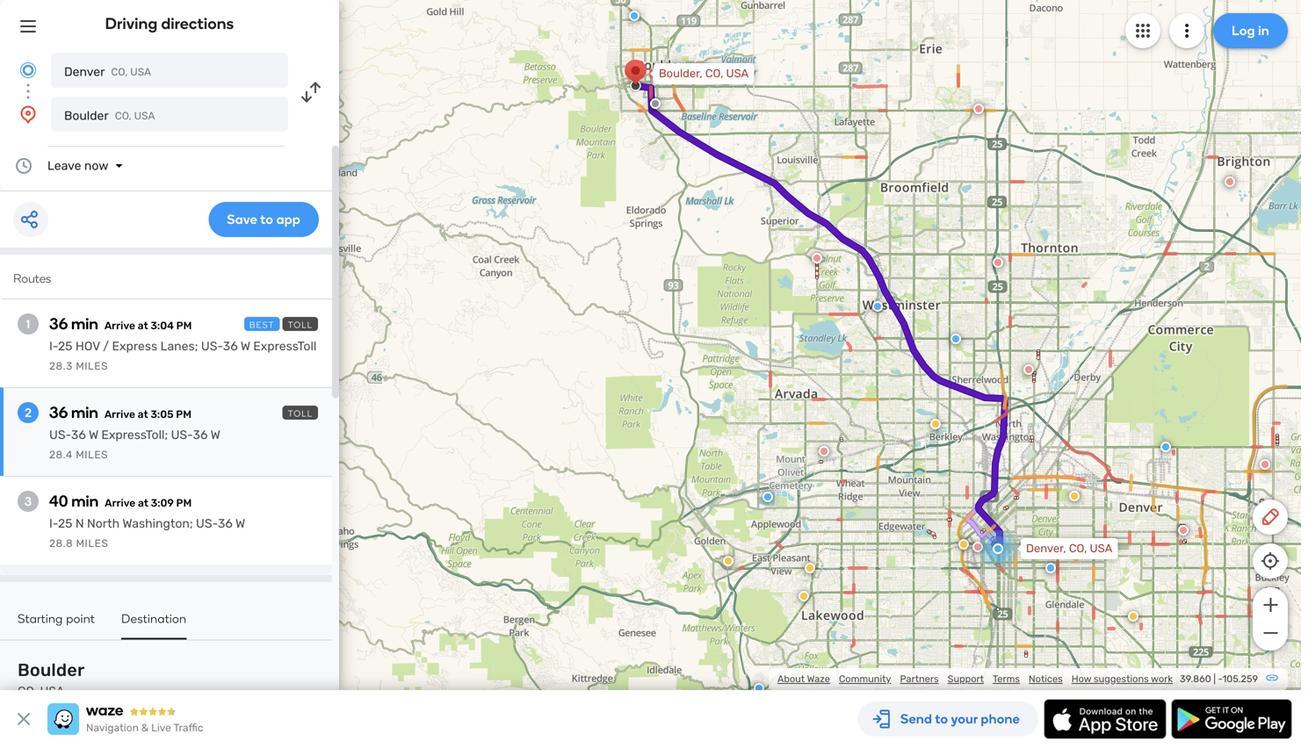 Task type: vqa. For each thing, say whether or not it's contained in the screenshot.
Starting at bottom
yes



Task type: locate. For each thing, give the bounding box(es) containing it.
0 vertical spatial miles
[[76, 360, 108, 373]]

min for 3
[[71, 492, 99, 511]]

min up hov
[[71, 315, 98, 333]]

3 min from the top
[[71, 492, 99, 511]]

2 vertical spatial arrive
[[105, 497, 136, 510]]

hov
[[75, 339, 100, 354]]

arrive up expresstoll;
[[104, 409, 135, 421]]

min
[[71, 315, 98, 333], [71, 403, 98, 422], [71, 492, 99, 511]]

2 vertical spatial hazard image
[[959, 540, 969, 550]]

40 min arrive at 3:09 pm
[[49, 492, 192, 511]]

28.8
[[49, 538, 73, 550]]

arrive inside "36 min arrive at 3:04 pm"
[[104, 320, 135, 332]]

suggestions
[[1094, 674, 1149, 685]]

pm
[[176, 320, 192, 332], [176, 409, 192, 421], [176, 497, 192, 510]]

i- inside the i-25 hov / express lanes; us-36 w expresstoll 28.3 miles
[[49, 339, 58, 354]]

support
[[948, 674, 984, 685]]

3 at from the top
[[138, 497, 148, 510]]

usa right denver,
[[1090, 542, 1113, 556]]

2 miles from the top
[[76, 449, 108, 461]]

1 vertical spatial i-
[[49, 517, 58, 531]]

36 right washington;
[[218, 517, 233, 531]]

boulder co, usa up x icon
[[18, 660, 85, 699]]

at
[[138, 320, 148, 332], [138, 409, 148, 421], [138, 497, 148, 510]]

toll up expresstoll
[[288, 320, 313, 330]]

0 vertical spatial pm
[[176, 320, 192, 332]]

36 right lanes;
[[223, 339, 238, 354]]

hazard image
[[931, 419, 941, 430], [1069, 491, 1080, 502], [959, 540, 969, 550]]

road closed image
[[1225, 177, 1236, 187], [812, 253, 823, 264], [1024, 365, 1034, 375], [819, 446, 830, 457], [1178, 525, 1189, 536]]

arrive
[[104, 320, 135, 332], [104, 409, 135, 421], [105, 497, 136, 510]]

boulder
[[64, 109, 109, 123], [18, 660, 85, 681]]

usa
[[130, 66, 151, 78], [726, 67, 749, 80], [134, 110, 155, 122], [1090, 542, 1113, 556], [40, 685, 64, 699]]

pm inside the 40 min arrive at 3:09 pm
[[176, 497, 192, 510]]

starting point button
[[18, 612, 95, 638]]

3
[[24, 494, 32, 509]]

w inside i-25 n north washington; us-36 w 28.8 miles
[[236, 517, 245, 531]]

3 pm from the top
[[176, 497, 192, 510]]

at inside "36 min arrive at 3:04 pm"
[[138, 320, 148, 332]]

2 vertical spatial at
[[138, 497, 148, 510]]

36
[[49, 315, 68, 333], [223, 339, 238, 354], [49, 403, 68, 422], [71, 428, 86, 442], [193, 428, 208, 442], [218, 517, 233, 531]]

police image
[[629, 11, 640, 21], [873, 301, 883, 312], [951, 334, 961, 344], [1161, 442, 1171, 453], [1046, 563, 1056, 574], [754, 684, 765, 694]]

miles down 'north'
[[76, 538, 108, 550]]

at inside the 40 min arrive at 3:09 pm
[[138, 497, 148, 510]]

36 right expresstoll;
[[193, 428, 208, 442]]

0 vertical spatial at
[[138, 320, 148, 332]]

0 vertical spatial hazard image
[[931, 419, 941, 430]]

pm up lanes;
[[176, 320, 192, 332]]

zoom out image
[[1260, 623, 1282, 644]]

usa right boulder, at top
[[726, 67, 749, 80]]

routes
[[13, 271, 51, 286]]

25
[[58, 339, 72, 354], [58, 517, 72, 531]]

pm for 3
[[176, 497, 192, 510]]

1 25 from the top
[[58, 339, 72, 354]]

0 vertical spatial toll
[[288, 320, 313, 330]]

traffic
[[174, 722, 203, 735]]

36 right 2
[[49, 403, 68, 422]]

1 vertical spatial hazard image
[[1069, 491, 1080, 502]]

w right washington;
[[236, 517, 245, 531]]

usa down denver co, usa on the top left
[[134, 110, 155, 122]]

2 toll from the top
[[288, 409, 313, 419]]

2 min from the top
[[71, 403, 98, 422]]

at left 3:05
[[138, 409, 148, 421]]

min up n
[[71, 492, 99, 511]]

i- for 40
[[49, 517, 58, 531]]

denver co, usa
[[64, 65, 151, 79]]

1 min from the top
[[71, 315, 98, 333]]

1 i- from the top
[[49, 339, 58, 354]]

25 inside i-25 n north washington; us-36 w 28.8 miles
[[58, 517, 72, 531]]

link image
[[1265, 671, 1279, 685]]

miles right "28.4"
[[76, 449, 108, 461]]

-
[[1219, 674, 1223, 685]]

1 vertical spatial pm
[[176, 409, 192, 421]]

destination
[[121, 612, 187, 627]]

pm for 2
[[176, 409, 192, 421]]

w
[[241, 339, 250, 354], [89, 428, 98, 442], [211, 428, 220, 442], [236, 517, 245, 531]]

1 pm from the top
[[176, 320, 192, 332]]

39.860
[[1180, 674, 1212, 685]]

3 miles from the top
[[76, 538, 108, 550]]

36 min arrive at 3:05 pm
[[49, 403, 192, 422]]

navigation & live traffic
[[86, 722, 203, 735]]

toll
[[288, 320, 313, 330], [288, 409, 313, 419]]

at for 3
[[138, 497, 148, 510]]

0 vertical spatial 25
[[58, 339, 72, 354]]

notices link
[[1029, 674, 1063, 685]]

community link
[[839, 674, 891, 685]]

driving
[[105, 14, 158, 33]]

road closed image
[[974, 104, 984, 114], [993, 257, 1004, 268], [1260, 460, 1271, 470], [973, 542, 983, 553]]

pm right 3:05
[[176, 409, 192, 421]]

boulder down starting point button
[[18, 660, 85, 681]]

i-
[[49, 339, 58, 354], [49, 517, 58, 531]]

i-25 n north washington; us-36 w 28.8 miles
[[49, 517, 245, 550]]

denver, co, usa
[[1026, 542, 1113, 556]]

us- up "28.4"
[[49, 428, 71, 442]]

0 vertical spatial boulder
[[64, 109, 109, 123]]

25 left n
[[58, 517, 72, 531]]

pm inside "36 min arrive at 3:04 pm"
[[176, 320, 192, 332]]

expresstoll
[[253, 339, 317, 354]]

us- right washington;
[[196, 517, 218, 531]]

arrive for 2
[[104, 409, 135, 421]]

co, inside denver co, usa
[[111, 66, 128, 78]]

hazard image
[[723, 556, 734, 567], [805, 563, 815, 574], [799, 591, 809, 602], [1128, 612, 1139, 622]]

2 vertical spatial pm
[[176, 497, 192, 510]]

25 up 28.3
[[58, 339, 72, 354]]

at inside 36 min arrive at 3:05 pm
[[138, 409, 148, 421]]

support link
[[948, 674, 984, 685]]

1 vertical spatial at
[[138, 409, 148, 421]]

leave now
[[47, 159, 108, 173]]

us- inside the i-25 hov / express lanes; us-36 w expresstoll 28.3 miles
[[201, 339, 223, 354]]

1 vertical spatial arrive
[[104, 409, 135, 421]]

pm right 3:09
[[176, 497, 192, 510]]

miles down hov
[[76, 360, 108, 373]]

i- up 28.8
[[49, 517, 58, 531]]

2 i- from the top
[[49, 517, 58, 531]]

co,
[[111, 66, 128, 78], [705, 67, 723, 80], [115, 110, 131, 122], [1069, 542, 1087, 556], [18, 685, 37, 699]]

pm inside 36 min arrive at 3:05 pm
[[176, 409, 192, 421]]

boulder co, usa down denver co, usa on the top left
[[64, 109, 155, 123]]

arrive up 'north'
[[105, 497, 136, 510]]

36 min arrive at 3:04 pm
[[49, 315, 192, 333]]

miles
[[76, 360, 108, 373], [76, 449, 108, 461], [76, 538, 108, 550]]

toll down expresstoll
[[288, 409, 313, 419]]

arrive for 1
[[104, 320, 135, 332]]

best
[[249, 320, 275, 330]]

1 vertical spatial min
[[71, 403, 98, 422]]

25 inside the i-25 hov / express lanes; us-36 w expresstoll 28.3 miles
[[58, 339, 72, 354]]

usa down starting point button
[[40, 685, 64, 699]]

miles inside i-25 n north washington; us-36 w 28.8 miles
[[76, 538, 108, 550]]

lanes;
[[160, 339, 198, 354]]

us- right lanes;
[[201, 339, 223, 354]]

1 vertical spatial 25
[[58, 517, 72, 531]]

1 vertical spatial miles
[[76, 449, 108, 461]]

2 vertical spatial min
[[71, 492, 99, 511]]

2 25 from the top
[[58, 517, 72, 531]]

co, up x icon
[[18, 685, 37, 699]]

boulder co, usa
[[64, 109, 155, 123], [18, 660, 85, 699]]

3:04
[[151, 320, 174, 332]]

navigation
[[86, 722, 139, 735]]

i- inside i-25 n north washington; us-36 w 28.8 miles
[[49, 517, 58, 531]]

0 vertical spatial i-
[[49, 339, 58, 354]]

1 vertical spatial toll
[[288, 409, 313, 419]]

location image
[[18, 104, 39, 125]]

zoom in image
[[1260, 595, 1282, 616]]

at left 3:04
[[138, 320, 148, 332]]

w down best
[[241, 339, 250, 354]]

us-
[[201, 339, 223, 354], [49, 428, 71, 442], [171, 428, 193, 442], [196, 517, 218, 531]]

28.3
[[49, 360, 73, 373]]

arrive up /
[[104, 320, 135, 332]]

36 inside the i-25 hov / express lanes; us-36 w expresstoll 28.3 miles
[[223, 339, 238, 354]]

usa down driving
[[130, 66, 151, 78]]

/
[[103, 339, 109, 354]]

2 vertical spatial miles
[[76, 538, 108, 550]]

0 vertical spatial arrive
[[104, 320, 135, 332]]

about waze community partners support terms notices how suggestions work 39.860 | -105.259
[[778, 674, 1258, 685]]

1 miles from the top
[[76, 360, 108, 373]]

boulder down denver
[[64, 109, 109, 123]]

co, right denver
[[111, 66, 128, 78]]

expresstoll;
[[101, 428, 168, 442]]

starting point
[[18, 612, 95, 627]]

at left 3:09
[[138, 497, 148, 510]]

w right expresstoll;
[[211, 428, 220, 442]]

1 at from the top
[[138, 320, 148, 332]]

105.259
[[1223, 674, 1258, 685]]

destination button
[[121, 612, 187, 640]]

co, down denver co, usa on the top left
[[115, 110, 131, 122]]

min up "28.4"
[[71, 403, 98, 422]]

2 at from the top
[[138, 409, 148, 421]]

how
[[1072, 674, 1092, 685]]

i- up 28.3
[[49, 339, 58, 354]]

pm for 1
[[176, 320, 192, 332]]

arrive inside the 40 min arrive at 3:09 pm
[[105, 497, 136, 510]]

2 pm from the top
[[176, 409, 192, 421]]

arrive inside 36 min arrive at 3:05 pm
[[104, 409, 135, 421]]

driving directions
[[105, 14, 234, 33]]

0 vertical spatial min
[[71, 315, 98, 333]]

2 horizontal spatial hazard image
[[1069, 491, 1080, 502]]

min for 1
[[71, 315, 98, 333]]



Task type: describe. For each thing, give the bounding box(es) containing it.
accident image
[[650, 98, 661, 109]]

about
[[778, 674, 805, 685]]

co, right denver,
[[1069, 542, 1087, 556]]

denver,
[[1026, 542, 1067, 556]]

36 right 1
[[49, 315, 68, 333]]

0 horizontal spatial hazard image
[[931, 419, 941, 430]]

1 vertical spatial boulder
[[18, 660, 85, 681]]

police image
[[763, 492, 773, 503]]

waze
[[807, 674, 830, 685]]

boulder,
[[659, 67, 703, 80]]

0 vertical spatial boulder co, usa
[[64, 109, 155, 123]]

w inside the i-25 hov / express lanes; us-36 w expresstoll 28.3 miles
[[241, 339, 250, 354]]

w down 36 min arrive at 3:05 pm
[[89, 428, 98, 442]]

work
[[1151, 674, 1173, 685]]

denver
[[64, 65, 105, 79]]

clock image
[[13, 156, 34, 177]]

40
[[49, 492, 68, 511]]

starting
[[18, 612, 63, 627]]

36 up "28.4"
[[71, 428, 86, 442]]

community
[[839, 674, 891, 685]]

n
[[75, 517, 84, 531]]

25 for 40
[[58, 517, 72, 531]]

us- down 3:05
[[171, 428, 193, 442]]

us-36 w expresstoll; us-36 w 28.4 miles
[[49, 428, 220, 461]]

live
[[151, 722, 171, 735]]

partners
[[900, 674, 939, 685]]

about waze link
[[778, 674, 830, 685]]

co, right boulder, at top
[[705, 67, 723, 80]]

directions
[[161, 14, 234, 33]]

i- for 36
[[49, 339, 58, 354]]

x image
[[13, 709, 34, 730]]

i-25 hov / express lanes; us-36 w expresstoll 28.3 miles
[[49, 339, 317, 373]]

notices
[[1029, 674, 1063, 685]]

min for 2
[[71, 403, 98, 422]]

terms
[[993, 674, 1020, 685]]

leave
[[47, 159, 81, 173]]

miles inside us-36 w expresstoll; us-36 w 28.4 miles
[[76, 449, 108, 461]]

boulder, co, usa
[[659, 67, 749, 80]]

3:09
[[151, 497, 174, 510]]

north
[[87, 517, 120, 531]]

2
[[25, 406, 32, 420]]

terms link
[[993, 674, 1020, 685]]

now
[[84, 159, 108, 173]]

|
[[1214, 674, 1216, 685]]

at for 1
[[138, 320, 148, 332]]

miles inside the i-25 hov / express lanes; us-36 w expresstoll 28.3 miles
[[76, 360, 108, 373]]

36 inside i-25 n north washington; us-36 w 28.8 miles
[[218, 517, 233, 531]]

28.4
[[49, 449, 73, 461]]

us- inside i-25 n north washington; us-36 w 28.8 miles
[[196, 517, 218, 531]]

&
[[141, 722, 149, 735]]

1
[[26, 317, 30, 332]]

how suggestions work link
[[1072, 674, 1173, 685]]

1 vertical spatial boulder co, usa
[[18, 660, 85, 699]]

partners link
[[900, 674, 939, 685]]

express
[[112, 339, 157, 354]]

current location image
[[18, 60, 39, 81]]

3:05
[[151, 409, 174, 421]]

usa inside denver co, usa
[[130, 66, 151, 78]]

washington;
[[122, 517, 193, 531]]

arrive for 3
[[105, 497, 136, 510]]

at for 2
[[138, 409, 148, 421]]

point
[[66, 612, 95, 627]]

1 horizontal spatial hazard image
[[959, 540, 969, 550]]

25 for 36
[[58, 339, 72, 354]]

1 toll from the top
[[288, 320, 313, 330]]

pencil image
[[1260, 507, 1281, 528]]



